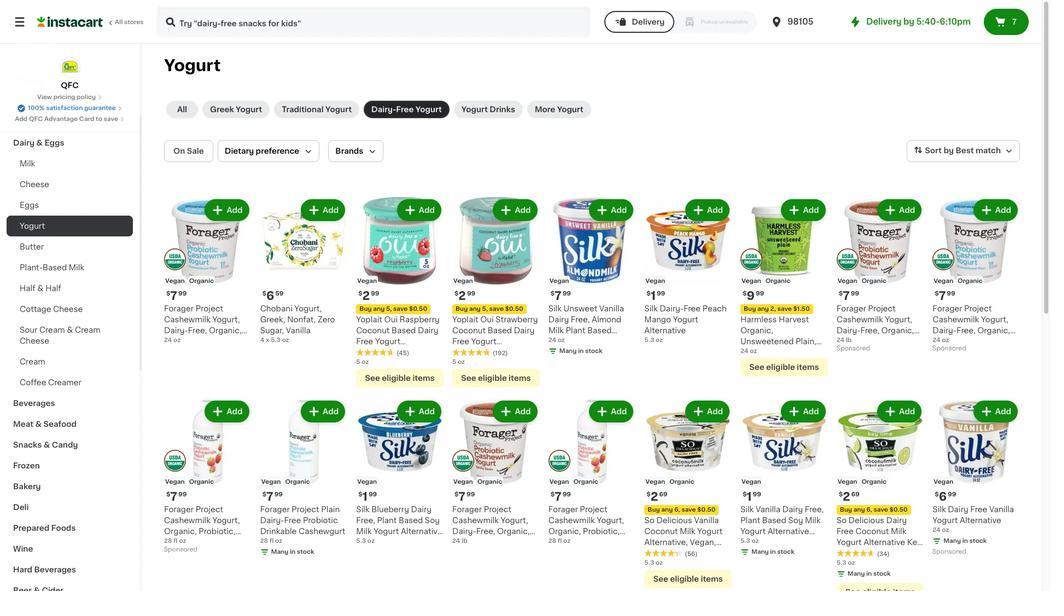 Task type: vqa. For each thing, say whether or not it's contained in the screenshot.
Probiotic
yes



Task type: locate. For each thing, give the bounding box(es) containing it.
silk for silk dairy-free peach mango yogurt alternative 5.3 oz
[[645, 305, 658, 312]]

6 left "59"
[[267, 290, 274, 301]]

2 forager project cashewmilk yogurt, organic, probiotic, strawberry from the left
[[549, 506, 625, 546]]

2 for so delicious dairy free coconut milk yogurt alternative key lime
[[843, 491, 851, 503]]

5, for raspberry
[[386, 306, 392, 312]]

see inside product group
[[750, 363, 765, 371]]

0 horizontal spatial 6,
[[675, 507, 681, 513]]

sponsored badge image for forager project cashewmilk yogurt, dairy-free, organic, vanilla bean, probiotic
[[837, 345, 870, 352]]

sponsored badge image
[[837, 345, 870, 352], [933, 345, 966, 352], [164, 547, 197, 553], [933, 549, 966, 555]]

24 inside silk dairy free vanilla yogurt alternative 24 oz
[[933, 527, 941, 533]]

any up the so delicious vanilla coconut milk yogurt alternative, vegan, non-gmo, dairy free
[[662, 507, 673, 513]]

5 for yoplait oui strawberry coconut based dairy free yogurt alternative, glass yogurt jar
[[453, 359, 457, 365]]

1 5 oz from the left
[[453, 359, 465, 365]]

based inside silk blueberry dairy free, plant based soy milk yogurt alternative container
[[399, 517, 423, 524]]

& for candy
[[44, 441, 50, 449]]

by inside field
[[944, 147, 954, 154]]

1 buy any 5, save $0.50 from the left
[[456, 306, 524, 312]]

many down "silk unsweet vanilla dairy free, almond milk plant based yogurt alternative tub"
[[560, 348, 577, 354]]

1 horizontal spatial by
[[944, 147, 954, 154]]

& left candy
[[44, 441, 50, 449]]

69 up so delicious dairy free coconut milk yogurt alternative key lime
[[852, 492, 860, 498]]

2 soy from the left
[[425, 517, 440, 524]]

$ 1 99 for silk dairy-free peach mango yogurt alternative
[[647, 290, 666, 301]]

cream down cottage cheese
[[39, 326, 65, 334]]

silk vanilla dairy free, plant based soy milk yogurt alternative container
[[741, 506, 824, 546]]

vegan organic inside product group
[[742, 278, 791, 284]]

3 unsweetened from the left
[[933, 337, 987, 345]]

99 inside $ 6 99
[[949, 492, 957, 498]]

see eligible items button down (45)
[[356, 369, 444, 387]]

1 so from the left
[[645, 517, 655, 524]]

2 plain, from the left
[[796, 337, 817, 345]]

silk inside "silk unsweet vanilla dairy free, almond milk plant based yogurt alternative tub"
[[549, 305, 562, 312]]

alternative inside so delicious dairy free coconut milk yogurt alternative key lime
[[864, 539, 906, 546]]

1 horizontal spatial 6
[[940, 491, 947, 503]]

5 oz
[[453, 359, 465, 365], [356, 359, 369, 365]]

1 horizontal spatial all
[[177, 106, 187, 113]]

organic inside product group
[[766, 278, 791, 284]]

vanilla
[[600, 305, 624, 312], [286, 327, 311, 334], [837, 337, 862, 345], [756, 506, 781, 514], [990, 506, 1015, 514], [695, 517, 719, 524], [453, 539, 477, 546]]

2,
[[771, 306, 777, 312]]

1 28 fl oz from the left
[[164, 538, 186, 544]]

5.3 inside chobani yogurt, greek, nonfat, zero sugar, vanilla 4 x 5.3 oz
[[271, 337, 281, 343]]

milk link
[[7, 153, 133, 174]]

alternative
[[645, 327, 686, 334], [576, 337, 617, 345], [741, 359, 783, 367], [960, 517, 1002, 524], [768, 528, 810, 535], [401, 528, 443, 535], [864, 539, 906, 546]]

beverages inside "hard beverages" link
[[34, 566, 76, 574]]

1 horizontal spatial delicious
[[849, 517, 885, 524]]

free inside silk dairy-free peach mango yogurt alternative 5.3 oz
[[684, 305, 701, 312]]

0 horizontal spatial unsweetened
[[164, 337, 217, 345]]

yogurt inside harmless harvest organic, unsweetened plain, dairy free yogurt alternative
[[782, 348, 808, 356]]

5
[[453, 359, 457, 365], [356, 359, 360, 365]]

delivery button
[[605, 11, 675, 33]]

1 horizontal spatial strawberry
[[496, 316, 538, 323]]

stock for silk dairy free vanilla yogurt alternative
[[970, 538, 987, 544]]

2 $ 2 69 from the left
[[839, 491, 860, 503]]

2 container from the left
[[356, 539, 394, 546]]

cream
[[39, 326, 65, 334], [75, 326, 101, 334], [20, 358, 45, 366]]

items
[[797, 363, 820, 371], [509, 374, 531, 382], [413, 374, 435, 382], [701, 575, 723, 583]]

6, up the so delicious vanilla coconut milk yogurt alternative, vegan, non-gmo, dairy free
[[675, 507, 681, 513]]

2 28 fl oz from the left
[[549, 538, 571, 544]]

1 horizontal spatial 28 fl oz
[[549, 538, 571, 544]]

0 horizontal spatial plant
[[377, 517, 397, 524]]

98105 button
[[771, 7, 836, 37]]

1 forager project cashewmilk yogurt, dairy-free, organic, unsweetened plain, probiotic from the left
[[164, 305, 242, 356]]

2 horizontal spatial alternative,
[[645, 539, 688, 546]]

yogurt link
[[7, 216, 133, 236]]

69 for so delicious dairy free coconut milk yogurt alternative key lime
[[852, 492, 860, 498]]

on sale
[[173, 147, 204, 155]]

see down harmless
[[750, 363, 765, 371]]

yoplait inside yoplait oui raspberry coconut based dairy free yogurt alternative, glass yogurt jar
[[356, 316, 383, 323]]

plant for silk blueberry dairy free, plant based soy milk yogurt alternative container
[[377, 517, 397, 524]]

1 horizontal spatial bean,
[[864, 337, 885, 345]]

milk inside the so delicious vanilla coconut milk yogurt alternative, vegan, non-gmo, dairy free
[[680, 528, 696, 535]]

0 horizontal spatial alternative,
[[356, 348, 400, 356]]

eligible for yoplait oui raspberry coconut based dairy free yogurt alternative, glass yogurt jar
[[382, 374, 411, 382]]

qfc logo image
[[59, 57, 80, 78]]

based inside yoplait oui strawberry coconut based dairy free yogurt alternative, glass yogurt jar
[[488, 327, 512, 334]]

1 horizontal spatial so
[[837, 517, 847, 524]]

container
[[741, 539, 779, 546], [356, 539, 394, 546]]

so up non-
[[645, 517, 655, 524]]

0 horizontal spatial so
[[645, 517, 655, 524]]

stock down cashewgurt on the bottom
[[297, 549, 314, 555]]

save up the so delicious vanilla coconut milk yogurt alternative, vegan, non-gmo, dairy free
[[682, 507, 696, 513]]

eggs link
[[7, 195, 133, 216]]

0 horizontal spatial 5,
[[386, 306, 392, 312]]

0 horizontal spatial container
[[356, 539, 394, 546]]

$ 2 69 for so delicious vanilla coconut milk yogurt alternative, vegan, non-gmo, dairy free
[[647, 491, 668, 503]]

add button
[[206, 200, 248, 220], [302, 200, 344, 220], [398, 200, 441, 220], [494, 200, 537, 220], [591, 200, 633, 220], [687, 200, 729, 220], [783, 200, 825, 220], [879, 200, 921, 220], [975, 200, 1017, 220], [206, 402, 248, 421], [302, 402, 344, 421], [398, 402, 441, 421], [494, 402, 537, 421], [591, 402, 633, 421], [687, 402, 729, 421], [783, 402, 825, 421], [879, 402, 921, 421], [975, 402, 1017, 421]]

$0.50 up the vegan,
[[698, 507, 716, 513]]

coconut inside so delicious dairy free coconut milk yogurt alternative key lime
[[856, 528, 890, 535]]

stock down silk dairy free vanilla yogurt alternative 24 oz
[[970, 538, 987, 544]]

2 fl from the left
[[270, 538, 274, 544]]

2 glass from the left
[[402, 348, 423, 356]]

1 horizontal spatial oui
[[481, 316, 494, 323]]

1 6, from the left
[[675, 507, 681, 513]]

delicious inside the so delicious vanilla coconut milk yogurt alternative, vegan, non-gmo, dairy free
[[657, 517, 693, 524]]

item badge image inside product group
[[741, 249, 763, 271]]

3 plain, from the left
[[989, 337, 1009, 345]]

2 forager project cashewmilk yogurt, dairy-free, organic, unsweetened plain, probiotic from the left
[[933, 305, 1011, 356]]

oui inside yoplait oui raspberry coconut based dairy free yogurt alternative, glass yogurt jar
[[385, 316, 398, 323]]

(192)
[[493, 350, 508, 356]]

buy up yoplait oui raspberry coconut based dairy free yogurt alternative, glass yogurt jar
[[360, 306, 372, 312]]

see eligible items button for yoplait oui raspberry coconut based dairy free yogurt alternative, glass yogurt jar
[[356, 369, 444, 387]]

see eligible items down (45)
[[365, 374, 435, 382]]

1 up mango
[[651, 290, 656, 301]]

many
[[560, 348, 577, 354], [944, 538, 962, 544], [752, 549, 769, 555], [271, 549, 289, 555], [848, 571, 865, 577]]

1 vertical spatial cheese
[[53, 305, 83, 313]]

0 horizontal spatial lb
[[462, 538, 468, 544]]

beverages down "coffee"
[[13, 400, 55, 407]]

1 forager project cashewmilk yogurt, organic, probiotic, strawberry from the left
[[164, 506, 240, 546]]

delicious
[[657, 517, 693, 524], [849, 517, 885, 524]]

99
[[178, 290, 187, 296], [467, 290, 476, 296], [756, 290, 765, 296], [371, 290, 380, 296], [563, 290, 571, 296], [657, 290, 666, 296], [851, 290, 860, 296], [948, 290, 956, 296], [178, 492, 187, 498], [467, 492, 475, 498], [753, 492, 762, 498], [275, 492, 283, 498], [369, 492, 377, 498], [563, 492, 571, 498], [949, 492, 957, 498]]

0 horizontal spatial half
[[20, 285, 35, 292]]

2 yoplait from the left
[[356, 316, 383, 323]]

item badge image
[[164, 450, 186, 472], [453, 450, 474, 472], [549, 450, 571, 472]]

items for yoplait oui raspberry coconut based dairy free yogurt alternative, glass yogurt jar
[[413, 374, 435, 382]]

add qfc advantage card to save
[[15, 116, 118, 122]]

cream link
[[7, 351, 133, 372]]

silk inside silk blueberry dairy free, plant based soy milk yogurt alternative container
[[356, 506, 370, 514]]

in down "silk unsweet vanilla dairy free, almond milk plant based yogurt alternative tub"
[[578, 348, 584, 354]]

1 horizontal spatial eggs
[[45, 139, 64, 147]]

milk inside plant-based milk link
[[69, 264, 84, 271]]

plant-based milk link
[[7, 257, 133, 278]]

dairy inside yoplait oui raspberry coconut based dairy free yogurt alternative, glass yogurt jar
[[418, 327, 439, 334]]

buy any 5, save $0.50 for strawberry
[[456, 306, 524, 312]]

1 vertical spatial 24 lb
[[453, 538, 468, 544]]

all left the greek
[[177, 106, 187, 113]]

many in stock down silk dairy free vanilla yogurt alternative 24 oz
[[944, 538, 987, 544]]

0 horizontal spatial bean,
[[479, 539, 501, 546]]

5, up yoplait oui raspberry coconut based dairy free yogurt alternative, glass yogurt jar
[[386, 306, 392, 312]]

yogurt inside silk blueberry dairy free, plant based soy milk yogurt alternative container
[[374, 528, 399, 535]]

24 inside product group
[[741, 348, 749, 354]]

2 oui from the left
[[385, 316, 398, 323]]

creamer
[[48, 379, 81, 386]]

0 horizontal spatial 69
[[660, 492, 668, 498]]

0 horizontal spatial delivery
[[632, 18, 665, 26]]

1 horizontal spatial 28
[[260, 538, 268, 544]]

eligible for harmless harvest organic, unsweetened plain, dairy free yogurt alternative
[[767, 363, 796, 371]]

0 horizontal spatial 24 lb
[[453, 538, 468, 544]]

$1.50
[[794, 306, 810, 312]]

buy any 5, save $0.50 up raspberry
[[360, 306, 428, 312]]

6 up silk dairy free vanilla yogurt alternative 24 oz
[[940, 491, 947, 503]]

coffee
[[20, 379, 46, 386]]

any for harmless harvest organic, unsweetened plain, dairy free yogurt alternative
[[758, 306, 769, 312]]

0 horizontal spatial buy any 5, save $0.50
[[360, 306, 428, 312]]

in down 'drinkable'
[[290, 549, 296, 555]]

hard
[[13, 566, 32, 574]]

coconut for yoplait oui raspberry coconut based dairy free yogurt alternative, glass yogurt jar
[[356, 327, 390, 334]]

5,
[[482, 306, 488, 312], [386, 306, 392, 312]]

2 delicious from the left
[[849, 517, 885, 524]]

0 vertical spatial forager project cashewmilk yogurt, dairy-free, organic, vanilla bean, probiotic
[[837, 305, 922, 345]]

many for silk unsweet vanilla dairy free, almond milk plant based yogurt alternative tub
[[560, 348, 577, 354]]

buy any 6, save $0.50 up so delicious dairy free coconut milk yogurt alternative key lime
[[840, 507, 908, 513]]

3 fl from the left
[[558, 538, 562, 544]]

sour cream & cream cheese link
[[7, 320, 133, 351]]

$ inside $ 9 99
[[743, 290, 747, 296]]

69 up the so delicious vanilla coconut milk yogurt alternative, vegan, non-gmo, dairy free
[[660, 492, 668, 498]]

1 horizontal spatial jar
[[480, 359, 492, 367]]

98105
[[788, 18, 814, 26]]

many in stock down "silk unsweet vanilla dairy free, almond milk plant based yogurt alternative tub"
[[560, 348, 603, 354]]

all link
[[166, 101, 198, 118]]

preference
[[256, 147, 300, 155]]

1 horizontal spatial half
[[45, 285, 61, 292]]

oui inside yoplait oui strawberry coconut based dairy free yogurt alternative, glass yogurt jar
[[481, 316, 494, 323]]

coconut inside yoplait oui raspberry coconut based dairy free yogurt alternative, glass yogurt jar
[[356, 327, 390, 334]]

alternative, inside the so delicious vanilla coconut milk yogurt alternative, vegan, non-gmo, dairy free
[[645, 539, 688, 546]]

2 69 from the left
[[852, 492, 860, 498]]

pricing
[[53, 94, 75, 100]]

0 horizontal spatial fl
[[174, 538, 178, 544]]

1 glass from the left
[[498, 348, 520, 356]]

oui for raspberry
[[385, 316, 398, 323]]

buy any 6, save $0.50
[[648, 507, 716, 513], [840, 507, 908, 513]]

eligible down the (192)
[[478, 374, 507, 382]]

sugar,
[[260, 327, 284, 334]]

1 horizontal spatial forager project cashewmilk yogurt, dairy-free, organic, unsweetened plain, probiotic
[[933, 305, 1011, 356]]

2 28 from the left
[[260, 538, 268, 544]]

save for yoplait oui raspberry coconut based dairy free yogurt alternative, glass yogurt jar
[[394, 306, 408, 312]]

1 horizontal spatial 6,
[[867, 507, 873, 513]]

by left 5:40-
[[904, 18, 915, 26]]

6
[[267, 290, 274, 301], [940, 491, 947, 503]]

see eligible items down (56)
[[654, 575, 723, 583]]

2 horizontal spatial strawberry
[[549, 539, 591, 546]]

delicious for milk
[[657, 517, 693, 524]]

more yogurt link
[[528, 101, 591, 118]]

1 horizontal spatial plant
[[566, 327, 586, 334]]

view pricing policy link
[[37, 93, 102, 102]]

items down yoplait oui strawberry coconut based dairy free yogurt alternative, glass yogurt jar
[[509, 374, 531, 382]]

1 up silk blueberry dairy free, plant based soy milk yogurt alternative container
[[363, 491, 368, 503]]

& inside sour cream & cream cheese
[[67, 326, 73, 334]]

delicious up (34)
[[849, 517, 885, 524]]

silk for silk dairy free vanilla yogurt alternative 24 oz
[[933, 506, 947, 514]]

strawberry
[[496, 316, 538, 323], [164, 539, 206, 546], [549, 539, 591, 546]]

any for so delicious vanilla coconut milk yogurt alternative, vegan, non-gmo, dairy free
[[662, 507, 673, 513]]

dairy inside yoplait oui strawberry coconut based dairy free yogurt alternative, glass yogurt jar
[[514, 327, 535, 334]]

0 horizontal spatial oui
[[385, 316, 398, 323]]

see eligible items button down the (192)
[[453, 369, 540, 387]]

container inside silk blueberry dairy free, plant based soy milk yogurt alternative container
[[356, 539, 394, 546]]

1 horizontal spatial forager project cashewmilk yogurt, organic, probiotic, strawberry
[[549, 506, 625, 546]]

almond
[[592, 316, 622, 323]]

delivery inside button
[[632, 18, 665, 26]]

deli link
[[7, 497, 133, 518]]

x
[[266, 337, 270, 343]]

1 item badge image from the left
[[164, 450, 186, 472]]

1 horizontal spatial buy any 5, save $0.50
[[456, 306, 524, 312]]

0 horizontal spatial all
[[115, 19, 123, 25]]

0 horizontal spatial by
[[904, 18, 915, 26]]

7 button
[[985, 9, 1029, 35]]

harvest
[[779, 316, 809, 323]]

7
[[1013, 18, 1017, 26], [170, 290, 177, 301], [555, 290, 562, 301], [843, 290, 850, 301], [940, 290, 946, 301], [170, 491, 177, 503], [459, 491, 466, 503], [267, 491, 273, 503], [555, 491, 562, 503]]

so inside so delicious dairy free coconut milk yogurt alternative key lime
[[837, 517, 847, 524]]

stock down "silk unsweet vanilla dairy free, almond milk plant based yogurt alternative tub"
[[586, 348, 603, 354]]

plant inside silk blueberry dairy free, plant based soy milk yogurt alternative container
[[377, 517, 397, 524]]

2 vertical spatial cheese
[[20, 337, 49, 345]]

service type group
[[605, 11, 757, 33]]

beverages inside beverages link
[[13, 400, 55, 407]]

2 6, from the left
[[867, 507, 873, 513]]

coconut inside yoplait oui strawberry coconut based dairy free yogurt alternative, glass yogurt jar
[[453, 327, 486, 334]]

0 horizontal spatial forager project cashewmilk yogurt, dairy-free, organic, vanilla bean, probiotic
[[453, 506, 538, 546]]

buy up so delicious dairy free coconut milk yogurt alternative key lime
[[840, 507, 853, 513]]

product group containing 9
[[741, 197, 828, 376]]

sponsored badge image for forager project cashewmilk yogurt, organic, probiotic, strawberry
[[164, 547, 197, 553]]

dairy inside silk vanilla dairy free, plant based soy milk yogurt alternative container
[[783, 506, 803, 514]]

6 for chobani yogurt, greek, nonfat, zero sugar, vanilla
[[267, 290, 274, 301]]

by right sort
[[944, 147, 954, 154]]

1 vertical spatial all
[[177, 106, 187, 113]]

coconut
[[453, 327, 486, 334], [356, 327, 390, 334], [645, 528, 678, 535], [856, 528, 890, 535]]

any up yoplait oui strawberry coconut based dairy free yogurt alternative, glass yogurt jar
[[470, 306, 481, 312]]

alternative inside silk vanilla dairy free, plant based soy milk yogurt alternative container
[[768, 528, 810, 535]]

free inside silk dairy free vanilla yogurt alternative 24 oz
[[971, 506, 988, 514]]

gmo,
[[664, 550, 686, 557]]

buy down '9'
[[744, 306, 757, 312]]

(56)
[[685, 551, 698, 557]]

cottage cheese
[[20, 305, 83, 313]]

1 horizontal spatial glass
[[498, 348, 520, 356]]

sort
[[926, 147, 942, 154]]

0 horizontal spatial $ 1 99
[[359, 491, 377, 503]]

add qfc advantage card to save link
[[15, 115, 125, 124]]

2 5 oz from the left
[[356, 359, 369, 365]]

2 buy any 6, save $0.50 from the left
[[840, 507, 908, 513]]

in for silk dairy free vanilla yogurt alternative
[[963, 538, 969, 544]]

dietary preference
[[225, 147, 300, 155]]

oui left raspberry
[[385, 316, 398, 323]]

1 5, from the left
[[482, 306, 488, 312]]

see eligible items for yoplait oui raspberry coconut based dairy free yogurt alternative, glass yogurt jar
[[365, 374, 435, 382]]

69
[[660, 492, 668, 498], [852, 492, 860, 498]]

see for harmless harvest organic, unsweetened plain, dairy free yogurt alternative
[[750, 363, 765, 371]]

$0.50
[[505, 306, 524, 312], [409, 306, 428, 312], [698, 507, 716, 513], [890, 507, 908, 513]]

1 unsweetened from the left
[[164, 337, 217, 345]]

in for forager project plain dairy-free probiotic drinkable cashewgurt
[[290, 549, 296, 555]]

2 item badge image from the left
[[741, 249, 763, 271]]

5 oz for yoplait oui strawberry coconut based dairy free yogurt alternative, glass yogurt jar
[[453, 359, 465, 365]]

in down silk dairy free vanilla yogurt alternative 24 oz
[[963, 538, 969, 544]]

1 horizontal spatial buy any 6, save $0.50
[[840, 507, 908, 513]]

1 horizontal spatial soy
[[789, 517, 804, 524]]

many down silk dairy free vanilla yogurt alternative 24 oz
[[944, 538, 962, 544]]

oui up the (192)
[[481, 316, 494, 323]]

3 item badge image from the left
[[549, 450, 571, 472]]

1 delicious from the left
[[657, 517, 693, 524]]

cream up "coffee"
[[20, 358, 45, 366]]

0 vertical spatial eggs
[[45, 139, 64, 147]]

1 horizontal spatial fl
[[270, 538, 274, 544]]

1 horizontal spatial yoplait
[[453, 316, 479, 323]]

milk
[[20, 160, 35, 167], [69, 264, 84, 271], [549, 327, 564, 334], [806, 517, 821, 524], [356, 528, 372, 535], [680, 528, 696, 535], [892, 528, 907, 535]]

so up lime
[[837, 517, 847, 524]]

2 horizontal spatial plant
[[741, 517, 761, 524]]

oz
[[174, 337, 181, 343], [282, 337, 289, 343], [558, 337, 565, 343], [656, 337, 663, 343], [943, 337, 950, 343], [750, 348, 758, 354], [458, 359, 465, 365], [362, 359, 369, 365], [943, 527, 950, 533], [179, 538, 186, 544], [752, 538, 759, 544], [275, 538, 282, 544], [368, 538, 375, 544], [564, 538, 571, 544], [656, 560, 663, 566], [848, 560, 856, 566]]

1 horizontal spatial delivery
[[867, 18, 902, 26]]

half & half
[[20, 285, 61, 292]]

eggs up butter
[[20, 201, 39, 209]]

1 $ 2 99 from the left
[[455, 290, 476, 301]]

hard beverages link
[[7, 559, 133, 580]]

3 28 from the left
[[549, 538, 557, 544]]

0 horizontal spatial 5
[[356, 359, 360, 365]]

2 item badge image from the left
[[453, 450, 474, 472]]

2 horizontal spatial 28
[[549, 538, 557, 544]]

1 horizontal spatial 1
[[651, 290, 656, 301]]

0 vertical spatial bean,
[[864, 337, 885, 345]]

1 horizontal spatial item badge image
[[453, 450, 474, 472]]

see eligible items down harvest
[[750, 363, 820, 371]]

1 horizontal spatial 5,
[[482, 306, 488, 312]]

candy
[[52, 441, 78, 449]]

0 vertical spatial all
[[115, 19, 123, 25]]

see down yoplait oui strawberry coconut based dairy free yogurt alternative, glass yogurt jar
[[461, 374, 476, 382]]

items down yoplait oui raspberry coconut based dairy free yogurt alternative, glass yogurt jar
[[413, 374, 435, 382]]

coconut inside the so delicious vanilla coconut milk yogurt alternative, vegan, non-gmo, dairy free
[[645, 528, 678, 535]]

1 horizontal spatial $ 2 69
[[839, 491, 860, 503]]

0 vertical spatial lb
[[846, 337, 852, 343]]

sale
[[187, 147, 204, 155]]

alternative, inside yoplait oui strawberry coconut based dairy free yogurt alternative, glass yogurt jar
[[453, 348, 496, 356]]

soy
[[789, 517, 804, 524], [425, 517, 440, 524]]

2 buy any 5, save $0.50 from the left
[[360, 306, 428, 312]]

plant-based milk
[[20, 264, 84, 271]]

1 horizontal spatial alternative,
[[453, 348, 496, 356]]

many in stock down 'drinkable'
[[271, 549, 314, 555]]

best
[[956, 147, 974, 154]]

0 horizontal spatial forager project cashewmilk yogurt, organic, probiotic, strawberry
[[164, 506, 240, 546]]

1 vertical spatial 6
[[940, 491, 947, 503]]

instacart logo image
[[37, 15, 103, 28]]

silk unsweet vanilla dairy free, almond milk plant based yogurt alternative tub
[[549, 305, 634, 345]]

items for harmless harvest organic, unsweetened plain, dairy free yogurt alternative
[[797, 363, 820, 371]]

1 horizontal spatial forager project cashewmilk yogurt, dairy-free, organic, vanilla bean, probiotic
[[837, 305, 922, 345]]

& right meat
[[35, 420, 42, 428]]

2 so from the left
[[837, 517, 847, 524]]

all left stores on the left top of the page
[[115, 19, 123, 25]]

buy inside product group
[[744, 306, 757, 312]]

$0.50 for raspberry
[[409, 306, 428, 312]]

stock down silk vanilla dairy free, plant based soy milk yogurt alternative container
[[778, 549, 795, 555]]

0 horizontal spatial strawberry
[[164, 539, 206, 546]]

2 probiotic, from the left
[[583, 528, 620, 535]]

0 horizontal spatial buy any 6, save $0.50
[[648, 507, 716, 513]]

deli
[[13, 504, 29, 511]]

half down plant-based milk
[[45, 285, 61, 292]]

1 buy any 6, save $0.50 from the left
[[648, 507, 716, 513]]

$ 9 99
[[743, 290, 765, 301]]

jar inside yoplait oui raspberry coconut based dairy free yogurt alternative, glass yogurt jar
[[384, 359, 396, 367]]

1
[[651, 290, 656, 301], [747, 491, 752, 503], [363, 491, 368, 503]]

see eligible items for so delicious vanilla coconut milk yogurt alternative, vegan, non-gmo, dairy free
[[654, 575, 723, 583]]

$ 2 69 up the so delicious vanilla coconut milk yogurt alternative, vegan, non-gmo, dairy free
[[647, 491, 668, 503]]

all for all stores
[[115, 19, 123, 25]]

buy for so delicious dairy free coconut milk yogurt alternative key lime
[[840, 507, 853, 513]]

1 $ 2 69 from the left
[[647, 491, 668, 503]]

6 for silk dairy free vanilla yogurt alternative
[[940, 491, 947, 503]]

1 5 from the left
[[453, 359, 457, 365]]

coffee creamer link
[[7, 372, 133, 393]]

yoplait oui raspberry coconut based dairy free yogurt alternative, glass yogurt jar
[[356, 316, 440, 367]]

forager inside forager project plain dairy-free probiotic drinkable cashewgurt 28 fl oz
[[260, 506, 290, 514]]

1 up silk vanilla dairy free, plant based soy milk yogurt alternative container
[[747, 491, 752, 503]]

1 vertical spatial beverages
[[34, 566, 76, 574]]

1 horizontal spatial plain,
[[796, 337, 817, 345]]

alternative, for yoplait oui strawberry coconut based dairy free yogurt alternative, glass yogurt jar
[[453, 348, 496, 356]]

$ 1 99 up silk vanilla dairy free, plant based soy milk yogurt alternative container
[[743, 491, 762, 503]]

1 container from the left
[[741, 539, 779, 546]]

qfc up view pricing policy link
[[61, 82, 79, 89]]

24 lb for 2nd item badge image from right
[[453, 538, 468, 544]]

0 horizontal spatial delicious
[[657, 517, 693, 524]]

1 28 from the left
[[164, 538, 172, 544]]

oz inside forager project plain dairy-free probiotic drinkable cashewgurt 28 fl oz
[[275, 538, 282, 544]]

dairy inside so delicious dairy free coconut milk yogurt alternative key lime
[[887, 517, 907, 524]]

qfc down 100%
[[29, 116, 43, 122]]

so for so delicious dairy free coconut milk yogurt alternative key lime
[[837, 517, 847, 524]]

& down "produce"
[[36, 139, 43, 147]]

glass inside yoplait oui strawberry coconut based dairy free yogurt alternative, glass yogurt jar
[[498, 348, 520, 356]]

$ 1 99 up mango
[[647, 290, 666, 301]]

2 5, from the left
[[386, 306, 392, 312]]

milk inside so delicious dairy free coconut milk yogurt alternative key lime
[[892, 528, 907, 535]]

nonfat,
[[287, 316, 316, 323]]

1 yoplait from the left
[[453, 316, 479, 323]]

Search field
[[158, 8, 590, 36]]

eligible inside product group
[[767, 363, 796, 371]]

0 vertical spatial qfc
[[61, 82, 79, 89]]

forager project cashewmilk yogurt, dairy-free, organic, unsweetened plain, probiotic
[[164, 305, 242, 356], [933, 305, 1011, 356]]

see eligible items button for so delicious vanilla coconut milk yogurt alternative, vegan, non-gmo, dairy free
[[645, 570, 732, 589]]

so delicious vanilla coconut milk yogurt alternative, vegan, non-gmo, dairy free
[[645, 517, 728, 557]]

beverages down wine link
[[34, 566, 76, 574]]

save up raspberry
[[394, 306, 408, 312]]

1 69 from the left
[[660, 492, 668, 498]]

0 vertical spatial 24 lb
[[837, 337, 852, 343]]

0 horizontal spatial qfc
[[29, 116, 43, 122]]

1 horizontal spatial 5 oz
[[453, 359, 465, 365]]

1 oui from the left
[[481, 316, 494, 323]]

alternative inside silk blueberry dairy free, plant based soy milk yogurt alternative container
[[401, 528, 443, 535]]

$0.50 up yoplait oui strawberry coconut based dairy free yogurt alternative, glass yogurt jar
[[505, 306, 524, 312]]

$ 2 69 for so delicious dairy free coconut milk yogurt alternative key lime
[[839, 491, 860, 503]]

2 horizontal spatial fl
[[558, 538, 562, 544]]

container for silk blueberry dairy free, plant based soy milk yogurt alternative container
[[356, 539, 394, 546]]

eligible down harvest
[[767, 363, 796, 371]]

many for silk dairy free vanilla yogurt alternative
[[944, 538, 962, 544]]

oz inside product group
[[750, 348, 758, 354]]

6, for vanilla
[[675, 507, 681, 513]]

save up yoplait oui strawberry coconut based dairy free yogurt alternative, glass yogurt jar
[[490, 306, 504, 312]]

save for so delicious vanilla coconut milk yogurt alternative, vegan, non-gmo, dairy free
[[682, 507, 696, 513]]

1 plain, from the left
[[219, 337, 240, 345]]

eligible down (45)
[[382, 374, 411, 382]]

delicious up gmo, on the bottom right
[[657, 517, 693, 524]]

alternative inside "silk unsweet vanilla dairy free, almond milk plant based yogurt alternative tub"
[[576, 337, 617, 345]]

many in stock down silk vanilla dairy free, plant based soy milk yogurt alternative container
[[752, 549, 795, 555]]

many in stock down (34)
[[848, 571, 891, 577]]

6, up so delicious dairy free coconut milk yogurt alternative key lime
[[867, 507, 873, 513]]

eggs down advantage
[[45, 139, 64, 147]]

& up cottage
[[37, 285, 44, 292]]

many down silk vanilla dairy free, plant based soy milk yogurt alternative container
[[752, 549, 769, 555]]

5.3 oz down non-
[[645, 560, 663, 566]]

frozen
[[13, 462, 40, 470]]

so inside the so delicious vanilla coconut milk yogurt alternative, vegan, non-gmo, dairy free
[[645, 517, 655, 524]]

1 jar from the left
[[480, 359, 492, 367]]

1 horizontal spatial container
[[741, 539, 779, 546]]

buy any 6, save $0.50 for vanilla
[[648, 507, 716, 513]]

0 horizontal spatial probiotic,
[[199, 528, 236, 535]]

butter link
[[7, 236, 133, 257]]

half
[[20, 285, 35, 292], [45, 285, 61, 292]]

0 horizontal spatial item badge image
[[164, 450, 186, 472]]

1 horizontal spatial $ 1 99
[[647, 290, 666, 301]]

in down silk vanilla dairy free, plant based soy milk yogurt alternative container
[[771, 549, 776, 555]]

2 unsweetened from the left
[[741, 337, 794, 345]]

many in stock for silk vanilla dairy free, plant based soy milk yogurt alternative container
[[752, 549, 795, 555]]

eligible down (56)
[[671, 575, 699, 583]]

card
[[79, 116, 94, 122]]

items for yoplait oui strawberry coconut based dairy free yogurt alternative, glass yogurt jar
[[509, 374, 531, 382]]

$0.50 up so delicious dairy free coconut milk yogurt alternative key lime
[[890, 507, 908, 513]]

2 horizontal spatial 1
[[747, 491, 752, 503]]

cottage cheese link
[[7, 299, 133, 320]]

$0.50 for strawberry
[[505, 306, 524, 312]]

unsweetened
[[164, 337, 217, 345], [741, 337, 794, 345], [933, 337, 987, 345]]

1 horizontal spatial lb
[[846, 337, 852, 343]]

$0.50 up raspberry
[[409, 306, 428, 312]]

0 horizontal spatial forager project cashewmilk yogurt, dairy-free, organic, unsweetened plain, probiotic
[[164, 305, 242, 356]]

many down 'drinkable'
[[271, 549, 289, 555]]

stock for silk unsweet vanilla dairy free, almond milk plant based yogurt alternative tub
[[586, 348, 603, 354]]

yoplait right raspberry
[[453, 316, 479, 323]]

0 horizontal spatial $ 2 99
[[359, 290, 380, 301]]

cottage
[[20, 305, 51, 313]]

see down non-
[[654, 575, 669, 583]]

0 vertical spatial by
[[904, 18, 915, 26]]

save
[[104, 116, 118, 122], [490, 306, 504, 312], [778, 306, 792, 312], [394, 306, 408, 312], [682, 507, 696, 513], [874, 507, 889, 513]]

meat & seafood link
[[7, 414, 133, 435]]

any up so delicious dairy free coconut milk yogurt alternative key lime
[[854, 507, 866, 513]]

1 horizontal spatial 5
[[453, 359, 457, 365]]

items down harvest
[[797, 363, 820, 371]]

best match
[[956, 147, 1002, 154]]

1 horizontal spatial 24 lb
[[837, 337, 852, 343]]

cheese down milk link
[[20, 181, 49, 188]]

0 vertical spatial 6
[[267, 290, 274, 301]]

half & half link
[[7, 278, 133, 299]]

None search field
[[157, 7, 591, 37]]

2 $ 2 99 from the left
[[359, 290, 380, 301]]

buy any 6, save $0.50 for dairy
[[840, 507, 908, 513]]

buy any 5, save $0.50 for raspberry
[[360, 306, 428, 312]]

item badge image
[[164, 249, 186, 271], [741, 249, 763, 271], [837, 249, 859, 271], [933, 249, 955, 271]]

stock for silk vanilla dairy free, plant based soy milk yogurt alternative container
[[778, 549, 795, 555]]

(45)
[[397, 350, 409, 356]]

beverages
[[13, 400, 55, 407], [34, 566, 76, 574]]

yoplait right zero
[[356, 316, 383, 323]]

2 horizontal spatial $ 1 99
[[743, 491, 762, 503]]

product group
[[164, 197, 252, 356], [260, 197, 348, 345], [356, 197, 444, 387], [453, 197, 540, 387], [549, 197, 636, 358], [645, 197, 732, 345], [741, 197, 828, 376], [837, 197, 925, 354], [933, 197, 1021, 356], [164, 398, 252, 556], [260, 398, 348, 559], [356, 398, 444, 546], [453, 398, 540, 546], [549, 398, 636, 546], [645, 398, 732, 589], [741, 398, 828, 559], [837, 398, 925, 591], [933, 398, 1021, 558]]

see eligible items button down harvest
[[741, 358, 828, 376]]

$
[[166, 290, 170, 296], [455, 290, 459, 296], [743, 290, 747, 296], [263, 290, 267, 296], [359, 290, 363, 296], [551, 290, 555, 296], [647, 290, 651, 296], [839, 290, 843, 296], [935, 290, 940, 296], [166, 492, 170, 498], [455, 492, 459, 498], [743, 492, 747, 498], [263, 492, 267, 498], [359, 492, 363, 498], [551, 492, 555, 498], [647, 492, 651, 498], [839, 492, 843, 498], [935, 492, 940, 498]]

1 vertical spatial eggs
[[20, 201, 39, 209]]

0 horizontal spatial glass
[[402, 348, 423, 356]]

free inside yoplait oui raspberry coconut based dairy free yogurt alternative, glass yogurt jar
[[356, 337, 373, 345]]

forager project cashewmilk yogurt, dairy-free, organic, unsweetened plain, probiotic for first item badge icon from left
[[164, 305, 242, 356]]

buy up the so delicious vanilla coconut milk yogurt alternative, vegan, non-gmo, dairy free
[[648, 507, 660, 513]]

& down cottage cheese link
[[67, 326, 73, 334]]

$ 2 69 up so delicious dairy free coconut milk yogurt alternative key lime
[[839, 491, 860, 503]]

1 horizontal spatial 69
[[852, 492, 860, 498]]

$ 7 99
[[166, 290, 187, 301], [551, 290, 571, 301], [839, 290, 860, 301], [935, 290, 956, 301], [166, 491, 187, 503], [455, 491, 475, 503], [263, 491, 283, 503], [551, 491, 571, 503]]

2 5 from the left
[[356, 359, 360, 365]]

0 horizontal spatial 1
[[363, 491, 368, 503]]

alternative, inside yoplait oui raspberry coconut based dairy free yogurt alternative, glass yogurt jar
[[356, 348, 400, 356]]

in for silk vanilla dairy free, plant based soy milk yogurt alternative container
[[771, 549, 776, 555]]

1 soy from the left
[[789, 517, 804, 524]]

2 jar from the left
[[384, 359, 396, 367]]

any up yoplait oui raspberry coconut based dairy free yogurt alternative, glass yogurt jar
[[373, 306, 385, 312]]

0 vertical spatial beverages
[[13, 400, 55, 407]]

items inside product group
[[797, 363, 820, 371]]



Task type: describe. For each thing, give the bounding box(es) containing it.
many for silk vanilla dairy free, plant based soy milk yogurt alternative container
[[752, 549, 769, 555]]

brands button
[[329, 140, 384, 162]]

$ 1 99 for silk blueberry dairy free, plant based soy milk yogurt alternative container
[[359, 491, 377, 503]]

see eligible items for harmless harvest organic, unsweetened plain, dairy free yogurt alternative
[[750, 363, 820, 371]]

alternative inside silk dairy free vanilla yogurt alternative 24 oz
[[960, 517, 1002, 524]]

lime
[[837, 550, 856, 557]]

many down lime
[[848, 571, 865, 577]]

traditional yogurt link
[[274, 101, 360, 118]]

1 fl from the left
[[174, 538, 178, 544]]

wine link
[[7, 539, 133, 559]]

oz inside chobani yogurt, greek, nonfat, zero sugar, vanilla 4 x 5.3 oz
[[282, 337, 289, 343]]

5.3 oz down lime
[[837, 560, 856, 566]]

all for all
[[177, 106, 187, 113]]

traditional yogurt
[[282, 106, 352, 113]]

4 item badge image from the left
[[933, 249, 955, 271]]

yogurt inside silk dairy free vanilla yogurt alternative 24 oz
[[933, 517, 959, 524]]

sponsored badge image for forager project cashewmilk yogurt, dairy-free, organic, unsweetened plain, probiotic
[[933, 345, 966, 352]]

zero
[[318, 316, 335, 323]]

see for so delicious vanilla coconut milk yogurt alternative, vegan, non-gmo, dairy free
[[654, 575, 669, 583]]

meat & seafood
[[13, 420, 77, 428]]

free inside the so delicious vanilla coconut milk yogurt alternative, vegan, non-gmo, dairy free
[[711, 550, 728, 557]]

(34)
[[878, 551, 890, 557]]

see eligible items button for yoplait oui strawberry coconut based dairy free yogurt alternative, glass yogurt jar
[[453, 369, 540, 387]]

any for yoplait oui strawberry coconut based dairy free yogurt alternative, glass yogurt jar
[[470, 306, 481, 312]]

coffee creamer
[[20, 379, 81, 386]]

items for so delicious vanilla coconut milk yogurt alternative, vegan, non-gmo, dairy free
[[701, 575, 723, 583]]

unsweetened inside harmless harvest organic, unsweetened plain, dairy free yogurt alternative
[[741, 337, 794, 345]]

strawberry inside yoplait oui strawberry coconut based dairy free yogurt alternative, glass yogurt jar
[[496, 316, 538, 323]]

stores
[[124, 19, 144, 25]]

yogurt inside the so delicious vanilla coconut milk yogurt alternative, vegan, non-gmo, dairy free
[[698, 528, 723, 535]]

eligible for yoplait oui strawberry coconut based dairy free yogurt alternative, glass yogurt jar
[[478, 374, 507, 382]]

any for yoplait oui raspberry coconut based dairy free yogurt alternative, glass yogurt jar
[[373, 306, 385, 312]]

fl inside forager project plain dairy-free probiotic drinkable cashewgurt 28 fl oz
[[270, 538, 274, 544]]

silk for silk blueberry dairy free, plant based soy milk yogurt alternative container
[[356, 506, 370, 514]]

delicious for coconut
[[849, 517, 885, 524]]

$ 6 99
[[935, 491, 957, 503]]

2 half from the left
[[45, 285, 61, 292]]

dairy inside "silk unsweet vanilla dairy free, almond milk plant based yogurt alternative tub"
[[549, 316, 569, 323]]

99 inside $ 9 99
[[756, 290, 765, 296]]

buy any 2, save $1.50
[[744, 306, 810, 312]]

organic, inside harmless harvest organic, unsweetened plain, dairy free yogurt alternative
[[741, 327, 774, 334]]

vegan,
[[690, 539, 716, 546]]

stock for forager project plain dairy-free probiotic drinkable cashewgurt
[[297, 549, 314, 555]]

1 half from the left
[[20, 285, 35, 292]]

plant inside "silk unsweet vanilla dairy free, almond milk plant based yogurt alternative tub"
[[566, 327, 586, 334]]

free inside harmless harvest organic, unsweetened plain, dairy free yogurt alternative
[[764, 348, 781, 356]]

6, for dairy
[[867, 507, 873, 513]]

silk blueberry dairy free, plant based soy milk yogurt alternative container
[[356, 506, 443, 546]]

alternative, for yoplait oui raspberry coconut based dairy free yogurt alternative, glass yogurt jar
[[356, 348, 400, 356]]

1 for silk blueberry dairy free, plant based soy milk yogurt alternative container
[[363, 491, 368, 503]]

100% satisfaction guarantee
[[28, 105, 116, 111]]

strawberry for third item badge image from right
[[164, 539, 206, 546]]

1 item badge image from the left
[[164, 249, 186, 271]]

greek
[[210, 106, 234, 113]]

jar for yoplait oui strawberry coconut based dairy free yogurt alternative, glass yogurt jar
[[480, 359, 492, 367]]

non-
[[645, 550, 664, 557]]

add button inside product group
[[783, 200, 825, 220]]

69 for so delicious vanilla coconut milk yogurt alternative, vegan, non-gmo, dairy free
[[660, 492, 668, 498]]

yogurt drinks link
[[454, 101, 523, 118]]

cream inside 'link'
[[20, 358, 45, 366]]

container for silk vanilla dairy free, plant based soy milk yogurt alternative container
[[741, 539, 779, 546]]

view pricing policy
[[37, 94, 96, 100]]

lists
[[31, 38, 50, 45]]

so for so delicious vanilla coconut milk yogurt alternative, vegan, non-gmo, dairy free
[[645, 517, 655, 524]]

stock down (34)
[[874, 571, 891, 577]]

based inside yoplait oui raspberry coconut based dairy free yogurt alternative, glass yogurt jar
[[392, 327, 416, 334]]

1 vertical spatial forager project cashewmilk yogurt, dairy-free, organic, vanilla bean, probiotic
[[453, 506, 538, 546]]

3 item badge image from the left
[[837, 249, 859, 271]]

free, inside silk vanilla dairy free, plant based soy milk yogurt alternative container
[[805, 506, 824, 514]]

milk inside silk blueberry dairy free, plant based soy milk yogurt alternative container
[[356, 528, 372, 535]]

in for silk unsweet vanilla dairy free, almond milk plant based yogurt alternative tub
[[578, 348, 584, 354]]

mango
[[645, 316, 671, 323]]

bakery link
[[7, 476, 133, 497]]

silk for silk unsweet vanilla dairy free, almond milk plant based yogurt alternative tub
[[549, 305, 562, 312]]

save for so delicious dairy free coconut milk yogurt alternative key lime
[[874, 507, 889, 513]]

dairy & eggs link
[[7, 132, 133, 153]]

0 vertical spatial cheese
[[20, 181, 49, 188]]

free inside yoplait oui strawberry coconut based dairy free yogurt alternative, glass yogurt jar
[[453, 337, 470, 345]]

buy for harmless harvest organic, unsweetened plain, dairy free yogurt alternative
[[744, 306, 757, 312]]

based inside "silk unsweet vanilla dairy free, almond milk plant based yogurt alternative tub"
[[588, 327, 612, 334]]

cheese inside sour cream & cream cheese
[[20, 337, 49, 345]]

bakery
[[13, 483, 41, 490]]

cheese link
[[7, 174, 133, 195]]

oz inside silk dairy-free peach mango yogurt alternative 5.3 oz
[[656, 337, 663, 343]]

prepared foods link
[[7, 518, 133, 539]]

free inside so delicious dairy free coconut milk yogurt alternative key lime
[[837, 528, 854, 535]]

5 for yoplait oui raspberry coconut based dairy free yogurt alternative, glass yogurt jar
[[356, 359, 360, 365]]

1 for silk vanilla dairy free, plant based soy milk yogurt alternative container
[[747, 491, 752, 503]]

policy
[[77, 94, 96, 100]]

based inside silk vanilla dairy free, plant based soy milk yogurt alternative container
[[763, 517, 787, 524]]

1 vertical spatial bean,
[[479, 539, 501, 546]]

soy for blueberry
[[425, 517, 440, 524]]

5 oz for yoplait oui raspberry coconut based dairy free yogurt alternative, glass yogurt jar
[[356, 359, 369, 365]]

free inside dairy-free yogurt link
[[396, 106, 414, 113]]

28 inside forager project plain dairy-free probiotic drinkable cashewgurt 28 fl oz
[[260, 538, 268, 544]]

snacks
[[13, 441, 42, 449]]

see for yoplait oui strawberry coconut based dairy free yogurt alternative, glass yogurt jar
[[461, 374, 476, 382]]

coconut for so delicious vanilla coconut milk yogurt alternative, vegan, non-gmo, dairy free
[[645, 528, 678, 535]]

sort by
[[926, 147, 954, 154]]

chobani
[[260, 305, 293, 312]]

5:40-
[[917, 18, 940, 26]]

alternative inside harmless harvest organic, unsweetened plain, dairy free yogurt alternative
[[741, 359, 783, 367]]

1 probiotic, from the left
[[199, 528, 236, 535]]

see for yoplait oui raspberry coconut based dairy free yogurt alternative, glass yogurt jar
[[365, 374, 380, 382]]

vanilla inside the so delicious vanilla coconut milk yogurt alternative, vegan, non-gmo, dairy free
[[695, 517, 719, 524]]

match
[[976, 147, 1002, 154]]

5, for strawberry
[[482, 306, 488, 312]]

Best match Sort by field
[[908, 140, 1021, 162]]

yoplait for yoplait oui strawberry coconut based dairy free yogurt alternative, glass yogurt jar
[[453, 316, 479, 323]]

all stores
[[115, 19, 144, 25]]

greek yogurt
[[210, 106, 262, 113]]

vanilla inside silk vanilla dairy free, plant based soy milk yogurt alternative container
[[756, 506, 781, 514]]

vanilla inside "silk unsweet vanilla dairy free, almond milk plant based yogurt alternative tub"
[[600, 305, 624, 312]]

$ 2 99 for yoplait oui raspberry coconut based dairy free yogurt alternative, glass yogurt jar
[[359, 290, 380, 301]]

milk inside milk link
[[20, 160, 35, 167]]

see eligible items for yoplait oui strawberry coconut based dairy free yogurt alternative, glass yogurt jar
[[461, 374, 531, 382]]

more
[[535, 106, 556, 113]]

eligible for so delicious vanilla coconut milk yogurt alternative, vegan, non-gmo, dairy free
[[671, 575, 699, 583]]

recipes link
[[7, 70, 133, 91]]

0 horizontal spatial eggs
[[20, 201, 39, 209]]

glass for raspberry
[[402, 348, 423, 356]]

free inside forager project plain dairy-free probiotic drinkable cashewgurt 28 fl oz
[[284, 517, 301, 524]]

project inside forager project plain dairy-free probiotic drinkable cashewgurt 28 fl oz
[[292, 506, 319, 514]]

to
[[96, 116, 102, 122]]

$ inside $ 6 99
[[935, 492, 940, 498]]

prepared foods
[[13, 524, 76, 532]]

in down so delicious dairy free coconut milk yogurt alternative key lime
[[867, 571, 873, 577]]

many in stock for forager project plain dairy-free probiotic drinkable cashewgurt
[[271, 549, 314, 555]]

yogurt, inside chobani yogurt, greek, nonfat, zero sugar, vanilla 4 x 5.3 oz
[[295, 305, 322, 312]]

1 horizontal spatial qfc
[[61, 82, 79, 89]]

plain, inside harmless harvest organic, unsweetened plain, dairy free yogurt alternative
[[796, 337, 817, 345]]

guarantee
[[84, 105, 116, 111]]

on sale button
[[164, 140, 213, 162]]

silk for silk vanilla dairy free, plant based soy milk yogurt alternative container
[[741, 506, 754, 514]]

alternative inside silk dairy-free peach mango yogurt alternative 5.3 oz
[[645, 327, 686, 334]]

silk dairy-free peach mango yogurt alternative 5.3 oz
[[645, 305, 727, 343]]

& for half
[[37, 285, 44, 292]]

dairy inside silk dairy free vanilla yogurt alternative 24 oz
[[949, 506, 969, 514]]

1 vertical spatial qfc
[[29, 116, 43, 122]]

buy for yoplait oui raspberry coconut based dairy free yogurt alternative, glass yogurt jar
[[360, 306, 372, 312]]

$0.50 for vanilla
[[698, 507, 716, 513]]

7 inside button
[[1013, 18, 1017, 26]]

vanilla inside chobani yogurt, greek, nonfat, zero sugar, vanilla 4 x 5.3 oz
[[286, 327, 311, 334]]

yogurt inside 'link'
[[462, 106, 488, 113]]

vanilla inside silk dairy free vanilla yogurt alternative 24 oz
[[990, 506, 1015, 514]]

oui for strawberry
[[481, 316, 494, 323]]

advantage
[[44, 116, 78, 122]]

by for delivery
[[904, 18, 915, 26]]

5.3 inside silk dairy-free peach mango yogurt alternative 5.3 oz
[[645, 337, 655, 343]]

thanksgiving
[[13, 97, 66, 105]]

beverages link
[[7, 393, 133, 414]]

$0.50 for dairy
[[890, 507, 908, 513]]

strawberry for 3rd item badge image
[[549, 539, 591, 546]]

many in stock for silk unsweet vanilla dairy free, almond milk plant based yogurt alternative tub
[[560, 348, 603, 354]]

dairy inside silk blueberry dairy free, plant based soy milk yogurt alternative container
[[411, 506, 432, 514]]

plant for silk vanilla dairy free, plant based soy milk yogurt alternative container
[[741, 517, 761, 524]]

4
[[260, 337, 264, 343]]

1 vertical spatial lb
[[462, 538, 468, 544]]

soy for vanilla
[[789, 517, 804, 524]]

28 fl oz for third item badge image from right
[[164, 538, 186, 544]]

butter
[[20, 243, 44, 251]]

thanksgiving link
[[7, 91, 133, 112]]

snacks & candy
[[13, 441, 78, 449]]

produce link
[[7, 112, 133, 132]]

save for yoplait oui strawberry coconut based dairy free yogurt alternative, glass yogurt jar
[[490, 306, 504, 312]]

$ 1 99 for silk vanilla dairy free, plant based soy milk yogurt alternative container
[[743, 491, 762, 503]]

meat
[[13, 420, 33, 428]]

any for so delicious dairy free coconut milk yogurt alternative key lime
[[854, 507, 866, 513]]

2 for so delicious vanilla coconut milk yogurt alternative, vegan, non-gmo, dairy free
[[651, 491, 659, 503]]

dairy-free yogurt
[[372, 106, 442, 113]]

$ inside $ 6 59
[[263, 290, 267, 296]]

sour
[[20, 326, 37, 334]]

oz inside silk dairy free vanilla yogurt alternative 24 oz
[[943, 527, 950, 533]]

save right to
[[104, 116, 118, 122]]

delivery for delivery
[[632, 18, 665, 26]]

more yogurt
[[535, 106, 584, 113]]

$ 2 99 for yoplait oui strawberry coconut based dairy free yogurt alternative, glass yogurt jar
[[455, 290, 476, 301]]

& for eggs
[[36, 139, 43, 147]]

sour cream & cream cheese
[[20, 326, 101, 345]]

yogurt inside so delicious dairy free coconut milk yogurt alternative key lime
[[837, 539, 862, 546]]

1 for silk dairy-free peach mango yogurt alternative
[[651, 290, 656, 301]]

dairy-free yogurt link
[[364, 101, 450, 118]]

blueberry
[[372, 506, 409, 514]]

on
[[173, 147, 185, 155]]

dairy- inside silk dairy-free peach mango yogurt alternative 5.3 oz
[[660, 305, 684, 312]]

dairy & eggs
[[13, 139, 64, 147]]

dairy inside harmless harvest organic, unsweetened plain, dairy free yogurt alternative
[[741, 348, 762, 356]]

see eligible items button for harmless harvest organic, unsweetened plain, dairy free yogurt alternative
[[741, 358, 828, 376]]

delivery by 5:40-6:10pm link
[[849, 15, 971, 28]]

forager project cashewmilk yogurt, dairy-free, organic, unsweetened plain, probiotic for fourth item badge icon from the left
[[933, 305, 1011, 356]]

free, inside silk blueberry dairy free, plant based soy milk yogurt alternative container
[[356, 517, 375, 524]]

cream down cottage cheese link
[[75, 326, 101, 334]]

jar for yoplait oui raspberry coconut based dairy free yogurt alternative, glass yogurt jar
[[384, 359, 396, 367]]

probiotic inside forager project plain dairy-free probiotic drinkable cashewgurt 28 fl oz
[[303, 517, 338, 524]]

harmless
[[741, 316, 777, 323]]

glass for strawberry
[[498, 348, 520, 356]]

dairy- inside forager project plain dairy-free probiotic drinkable cashewgurt 28 fl oz
[[260, 517, 284, 524]]

28 fl oz for 3rd item badge image
[[549, 538, 571, 544]]

5.3 oz down blueberry
[[356, 538, 375, 544]]

raspberry
[[400, 316, 440, 323]]

yogurt inside silk dairy-free peach mango yogurt alternative 5.3 oz
[[673, 316, 699, 323]]

free, inside "silk unsweet vanilla dairy free, almond milk plant based yogurt alternative tub"
[[571, 316, 590, 323]]

buy for yoplait oui strawberry coconut based dairy free yogurt alternative, glass yogurt jar
[[456, 306, 468, 312]]

forager project cashewmilk yogurt, organic, probiotic, strawberry for 3rd item badge image
[[549, 506, 625, 546]]

6:10pm
[[940, 18, 971, 26]]

dietary preference button
[[218, 140, 320, 162]]

unsweet
[[564, 305, 598, 312]]

5.3 oz right the vegan,
[[741, 538, 759, 544]]

milk inside silk vanilla dairy free, plant based soy milk yogurt alternative container
[[806, 517, 821, 524]]

view
[[37, 94, 52, 100]]

key
[[908, 539, 923, 546]]

24 lb for 3rd item badge icon
[[837, 337, 852, 343]]

frozen link
[[7, 455, 133, 476]]

traditional
[[282, 106, 324, 113]]

milk inside "silk unsweet vanilla dairy free, almond milk plant based yogurt alternative tub"
[[549, 327, 564, 334]]

yogurt inside silk vanilla dairy free, plant based soy milk yogurt alternative container
[[741, 528, 766, 535]]

dairy inside the so delicious vanilla coconut milk yogurt alternative, vegan, non-gmo, dairy free
[[688, 550, 709, 557]]

greek,
[[260, 316, 286, 323]]

yogurt inside "silk unsweet vanilla dairy free, almond milk plant based yogurt alternative tub"
[[549, 337, 574, 345]]



